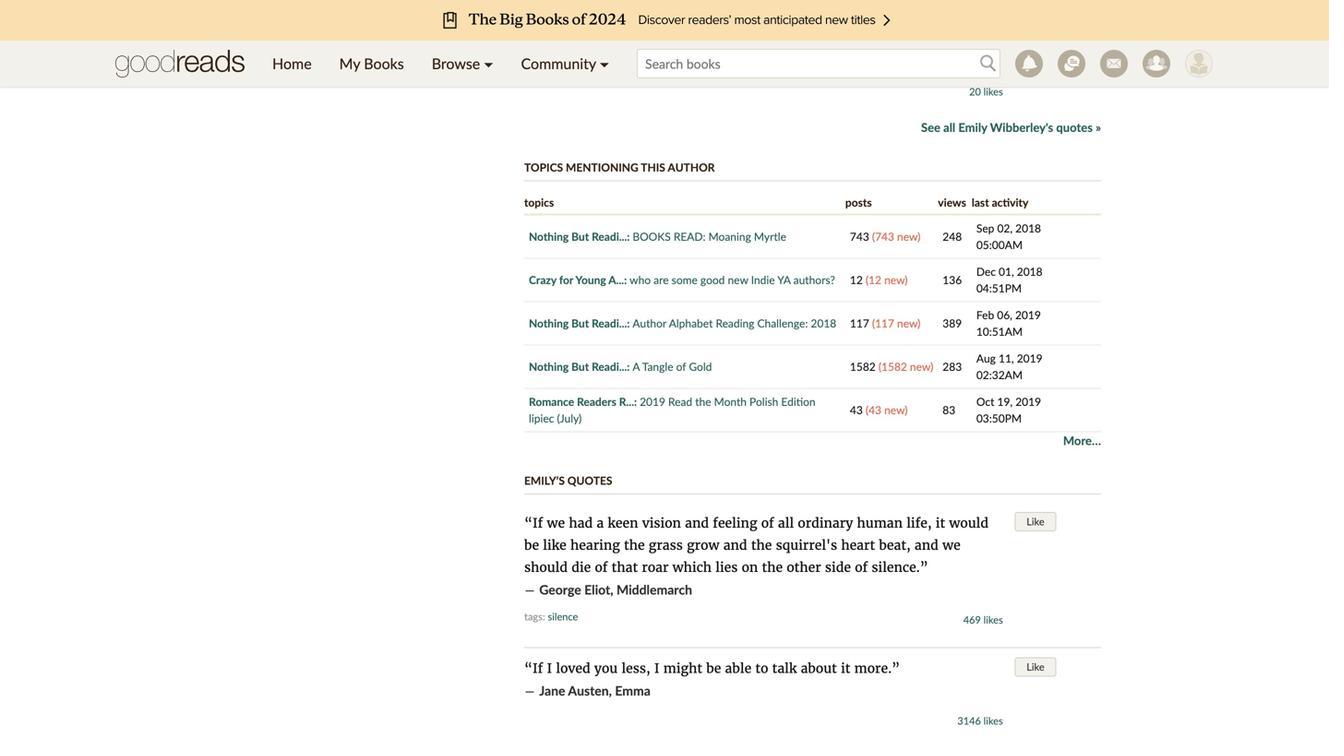 Task type: describe. For each thing, give the bounding box(es) containing it.
nothing but readi...: link for nothing but readi...: a tangle of gold
[[529, 360, 630, 373]]

emily's
[[524, 474, 565, 487]]

"if i loved you less, i might be able to talk about it more." ― jane austen, emma
[[524, 660, 900, 700]]

283
[[943, 360, 962, 373]]

2019 read the month polish edition lipiec (july)
[[529, 395, 816, 425]]

2 vertical spatial 2018
[[811, 317, 837, 330]]

see
[[921, 120, 941, 135]]

"if for "if we had a keen vision and feeling of all ordinary human life, it would be like hearing the grass grow and the squirrel's heart beat, and we should die of that roar which lies on the other side of silence."
[[524, 515, 543, 532]]

oct 19, 2019 03:50pm
[[977, 395, 1041, 425]]

wibberley,
[[573, 53, 636, 69]]

browse ▾
[[432, 54, 493, 72]]

this
[[641, 161, 666, 174]]

1582 (1582 new) 283
[[850, 360, 962, 373]]

(july)
[[557, 412, 582, 425]]

friend requests image
[[1143, 50, 1171, 78]]

1 i from the left
[[547, 660, 552, 677]]

feeling
[[713, 515, 757, 532]]

3146
[[958, 715, 981, 727]]

02,
[[997, 221, 1013, 235]]

117
[[850, 317, 869, 330]]

the
[[639, 53, 661, 69]]

likes for ―
[[984, 85, 1003, 98]]

nothing but readi...: a tangle of gold
[[529, 360, 712, 373]]

117 (117 new)
[[850, 317, 921, 330]]

Search for books to add to your shelves search field
[[637, 49, 1001, 78]]

― inside "if we had a keen vision and feeling of all ordinary human life, it would be like hearing the grass grow and the squirrel's heart beat, and we should die of that roar which lies on the other side of silence." ― george eliot, middlemarch
[[524, 582, 535, 599]]

read
[[668, 395, 693, 408]]

views
[[938, 196, 966, 209]]

Search books text field
[[637, 49, 1001, 78]]

talk
[[772, 660, 797, 677]]

"if we had a keen vision and feeling of all ordinary human life, it would be like hearing the grass grow and the squirrel's heart beat, and we should die of that roar which lies on the other side of silence." ― george eliot, middlemarch
[[524, 515, 989, 599]]

had
[[569, 515, 593, 532]]

02:32am
[[977, 368, 1023, 382]]

last
[[972, 196, 989, 209]]

05:00am
[[977, 238, 1023, 251]]

jane
[[539, 683, 565, 699]]

community
[[521, 54, 596, 72]]

(43
[[866, 403, 882, 417]]

readi...: for author
[[592, 317, 630, 330]]

who are some good new indie ya authors? link
[[630, 273, 835, 287]]

emily's quotes link
[[524, 474, 613, 487]]

myrtle
[[754, 230, 786, 243]]

all inside "if we had a keen vision and feeling of all ordinary human life, it would be like hearing the grass grow and the squirrel's heart beat, and we should die of that roar which lies on the other side of silence." ― george eliot, middlemarch
[[778, 515, 794, 532]]

nothing but readi...: link for nothing but readi...: author alphabet reading challenge: 2018
[[529, 317, 630, 330]]

would
[[949, 515, 989, 532]]

human
[[857, 515, 903, 532]]

my group discussions image
[[1058, 50, 1086, 78]]

(117 new) link
[[872, 317, 921, 330]]

die
[[572, 559, 591, 576]]

george
[[539, 582, 581, 598]]

2019 for (117 new)
[[1015, 308, 1041, 322]]

a tangle of gold link
[[633, 360, 712, 373]]

see all emily wibberley's quotes »
[[921, 120, 1101, 135]]

notifications image
[[1016, 50, 1043, 78]]

hearing
[[571, 537, 620, 554]]

community ▾ button
[[507, 41, 623, 87]]

eliot,
[[584, 582, 614, 598]]

reading
[[716, 317, 755, 330]]

nothing for nothing but readi...: author alphabet reading challenge: 2018
[[529, 317, 569, 330]]

43 (43 new)
[[850, 403, 908, 417]]

»
[[1096, 120, 1101, 135]]

of right feeling
[[761, 515, 774, 532]]

the inside 2019 read the month polish edition lipiec (july)
[[695, 395, 711, 408]]

but for nothing but readi...: author alphabet reading challenge: 2018
[[572, 317, 589, 330]]

2 horizontal spatial and
[[915, 537, 939, 554]]

dec 01, 2018 04:51pm
[[977, 265, 1043, 295]]

lies
[[716, 559, 738, 576]]

▾ for community ▾
[[600, 54, 609, 72]]

43
[[850, 403, 863, 417]]

2019 inside 2019 read the month polish edition lipiec (july)
[[640, 395, 666, 408]]

like for "if we had a keen vision and feeling of all ordinary human life, it would be like hearing the grass grow and the squirrel's heart beat, and we should die of that roar which lies on the other side of silence."
[[1027, 516, 1045, 528]]

posts
[[846, 196, 872, 209]]

new) for (12
[[885, 273, 908, 287]]

polish
[[750, 395, 779, 408]]

side
[[825, 559, 851, 576]]

of down the heart
[[855, 559, 868, 576]]

more… link
[[1063, 433, 1101, 448]]

of left gold
[[676, 360, 686, 373]]

grow
[[687, 537, 720, 554]]

silence."
[[872, 559, 928, 576]]

2019 for (43 new)
[[1016, 395, 1041, 408]]

(743
[[872, 230, 895, 243]]

tangle
[[642, 360, 674, 373]]

crazy
[[529, 273, 557, 287]]

community ▾
[[521, 54, 609, 72]]

topics mentioning this author
[[524, 161, 715, 174]]

see all emily wibberley's quotes » link
[[921, 120, 1101, 135]]

nothing but readi...: link for nothing but readi...: books read: moaning myrtle
[[529, 230, 630, 243]]

topics
[[524, 161, 563, 174]]

romance readers r...:
[[529, 395, 637, 408]]

▾ for browse ▾
[[484, 54, 493, 72]]

3146 likes link
[[958, 715, 1003, 727]]

the up on
[[751, 537, 772, 554]]

389
[[943, 317, 962, 330]]

books
[[364, 54, 404, 72]]

tags:
[[524, 611, 545, 623]]

nothing for nothing but readi...: a tangle of gold
[[529, 360, 569, 373]]

0 horizontal spatial we
[[547, 515, 565, 532]]

12 (12 new)
[[850, 273, 908, 287]]

inbox image
[[1100, 50, 1128, 78]]



Task type: vqa. For each thing, say whether or not it's contained in the screenshot.
80,616
no



Task type: locate. For each thing, give the bounding box(es) containing it.
― up tags:
[[524, 582, 535, 599]]

and
[[685, 515, 709, 532], [723, 537, 747, 554], [915, 537, 939, 554]]

2019 inside aug 11, 2019 02:32am
[[1017, 352, 1043, 365]]

2 vertical spatial likes
[[984, 715, 1003, 727]]

the right on
[[762, 559, 783, 576]]

2019 right 06, at the top of the page
[[1015, 308, 1041, 322]]

0 horizontal spatial author
[[633, 317, 667, 330]]

3 but from the top
[[572, 360, 589, 373]]

be inside "if we had a keen vision and feeling of all ordinary human life, it would be like hearing the grass grow and the squirrel's heart beat, and we should die of that roar which lies on the other side of silence." ― george eliot, middlemarch
[[524, 537, 539, 554]]

like link for "if i loved you less, i might be able to talk about it more."
[[1015, 658, 1057, 677]]

1 vertical spatial we
[[943, 537, 961, 554]]

1 vertical spatial nothing but readi...: link
[[529, 317, 630, 330]]

0 vertical spatial it
[[936, 515, 945, 532]]

0 vertical spatial 2018
[[1016, 221, 1041, 235]]

3 readi...: from the top
[[592, 360, 630, 373]]

743
[[850, 230, 869, 243]]

0 vertical spatial nothing but readi...: link
[[529, 230, 630, 243]]

2018 right 02,
[[1016, 221, 1041, 235]]

2 nothing from the top
[[529, 317, 569, 330]]

nothing but readi...: link up crazy for young a...: link at the top
[[529, 230, 630, 243]]

likes inside tags: silence 469 likes
[[984, 614, 1003, 626]]

▾ inside popup button
[[484, 54, 493, 72]]

for
[[559, 273, 573, 287]]

743 (743 new)
[[850, 230, 921, 243]]

a...:
[[609, 273, 627, 287]]

0 horizontal spatial emily
[[539, 53, 570, 69]]

it inside "if i loved you less, i might be able to talk about it more." ― jane austen, emma
[[841, 660, 851, 677]]

2 "if from the top
[[524, 660, 543, 677]]

1 horizontal spatial all
[[944, 120, 956, 135]]

the
[[695, 395, 711, 408], [624, 537, 645, 554], [751, 537, 772, 554], [762, 559, 783, 576]]

2 i from the left
[[654, 660, 660, 677]]

we down would at the right of the page
[[943, 537, 961, 554]]

2 ▾ from the left
[[600, 54, 609, 72]]

all right see on the right top of the page
[[944, 120, 956, 135]]

12
[[850, 273, 863, 287]]

2 vertical spatial readi...:
[[592, 360, 630, 373]]

author for readi...:
[[633, 317, 667, 330]]

"if up jane
[[524, 660, 543, 677]]

emily
[[539, 53, 570, 69], [959, 120, 987, 135]]

10:51am
[[977, 325, 1023, 338]]

who
[[630, 273, 651, 287]]

▾ inside dropdown button
[[600, 54, 609, 72]]

readers
[[577, 395, 617, 408]]

▾ left the
[[600, 54, 609, 72]]

2 likes from the top
[[984, 614, 1003, 626]]

▾ right browse
[[484, 54, 493, 72]]

r...:
[[619, 395, 637, 408]]

it right life,
[[936, 515, 945, 532]]

1 vertical spatial like
[[1027, 661, 1045, 673]]

likes right "3146"
[[984, 715, 1003, 727]]

that
[[612, 559, 638, 576]]

menu containing home
[[258, 41, 623, 87]]

likes right 20
[[984, 85, 1003, 98]]

austen,
[[568, 683, 612, 699]]

more."
[[855, 660, 900, 677]]

1 vertical spatial author
[[633, 317, 667, 330]]

1 nothing but readi...: link from the top
[[529, 230, 630, 243]]

it inside "if we had a keen vision and feeling of all ordinary human life, it would be like hearing the grass grow and the squirrel's heart beat, and we should die of that roar which lies on the other side of silence." ― george eliot, middlemarch
[[936, 515, 945, 532]]

1 "if from the top
[[524, 515, 543, 532]]

lipiec
[[529, 412, 554, 425]]

crazy for young a...: who are some good new indie ya authors?
[[529, 273, 835, 287]]

0 horizontal spatial be
[[524, 537, 539, 554]]

less,
[[622, 660, 651, 677]]

0 vertical spatial "if
[[524, 515, 543, 532]]

and down feeling
[[723, 537, 747, 554]]

1 nothing from the top
[[529, 230, 569, 243]]

3 nothing from the top
[[529, 360, 569, 373]]

emily left wibberley,
[[539, 53, 570, 69]]

challenge:
[[757, 317, 808, 330]]

1 horizontal spatial it
[[936, 515, 945, 532]]

1 horizontal spatial and
[[723, 537, 747, 554]]

new) for (43
[[885, 403, 908, 417]]

we up like
[[547, 515, 565, 532]]

nothing down crazy
[[529, 317, 569, 330]]

vision
[[642, 515, 681, 532]]

of right die
[[595, 559, 608, 576]]

new) right (117
[[897, 317, 921, 330]]

1 vertical spatial nothing
[[529, 317, 569, 330]]

1 likes from the top
[[984, 85, 1003, 98]]

2018 right 01,
[[1017, 265, 1043, 278]]

3 likes from the top
[[984, 715, 1003, 727]]

1 vertical spatial like link
[[1015, 658, 1057, 677]]

gold
[[689, 360, 712, 373]]

0 vertical spatial all
[[944, 120, 956, 135]]

nothing
[[529, 230, 569, 243], [529, 317, 569, 330], [529, 360, 569, 373]]

author for this
[[668, 161, 715, 174]]

likes for "if i loved you less, i might be able to talk about it more."
[[984, 715, 1003, 727]]

2019
[[1015, 308, 1041, 322], [1017, 352, 1043, 365], [640, 395, 666, 408], [1016, 395, 1041, 408]]

the right read
[[695, 395, 711, 408]]

1 vertical spatial "if
[[524, 660, 543, 677]]

(1582 new) link
[[879, 360, 934, 373]]

month
[[714, 395, 747, 408]]

new) for (743
[[897, 230, 921, 243]]

be left like
[[524, 537, 539, 554]]

i right less,
[[654, 660, 660, 677]]

roughest
[[664, 53, 718, 69]]

my books
[[339, 54, 404, 72]]

"if up like
[[524, 515, 543, 532]]

1 horizontal spatial emily
[[959, 120, 987, 135]]

2 like link from the top
[[1015, 658, 1057, 677]]

but
[[572, 230, 589, 243], [572, 317, 589, 330], [572, 360, 589, 373]]

mentioning
[[566, 161, 639, 174]]

0 horizontal spatial i
[[547, 660, 552, 677]]

19,
[[997, 395, 1013, 408]]

emily inside ― emily wibberley, the roughest draft
[[539, 53, 570, 69]]

new) for (117
[[897, 317, 921, 330]]

2 like from the top
[[1027, 661, 1045, 673]]

2 ― from the top
[[524, 582, 535, 599]]

like link for "if we had a keen vision and feeling of all ordinary human life, it would be like hearing the grass grow and the squirrel's heart beat, and we should die of that roar which lies on the other side of silence."
[[1015, 512, 1057, 532]]

0 vertical spatial emily
[[539, 53, 570, 69]]

keen
[[608, 515, 638, 532]]

0 vertical spatial likes
[[984, 85, 1003, 98]]

nothing but readi...: link up romance readers r...: link
[[529, 360, 630, 373]]

be left able
[[706, 660, 721, 677]]

1 vertical spatial all
[[778, 515, 794, 532]]

(743 new) link
[[872, 230, 921, 243]]

3 nothing but readi...: link from the top
[[529, 360, 630, 373]]

like for "if i loved you less, i might be able to talk about it more."
[[1027, 661, 1045, 673]]

might
[[664, 660, 703, 677]]

1 horizontal spatial i
[[654, 660, 660, 677]]

readi...: left "books"
[[592, 230, 630, 243]]

about
[[801, 660, 837, 677]]

emma
[[615, 683, 651, 699]]

0 vertical spatial nothing
[[529, 230, 569, 243]]

loved
[[556, 660, 591, 677]]

which
[[673, 559, 712, 576]]

2 vertical spatial but
[[572, 360, 589, 373]]

quotes
[[1057, 120, 1093, 135]]

be inside "if i loved you less, i might be able to talk about it more." ― jane austen, emma
[[706, 660, 721, 677]]

― inside "if i loved you less, i might be able to talk about it more." ― jane austen, emma
[[524, 683, 535, 700]]

nothing down topics
[[529, 230, 569, 243]]

but up romance readers r...: link
[[572, 360, 589, 373]]

0 vertical spatial like link
[[1015, 512, 1057, 532]]

a
[[633, 360, 640, 373]]

0 vertical spatial be
[[524, 537, 539, 554]]

new) for (1582
[[910, 360, 934, 373]]

emma link
[[615, 683, 651, 699]]

2019 read the month polish edition lipiec (july) link
[[529, 395, 816, 425]]

new) right (43 in the right of the page
[[885, 403, 908, 417]]

new) right (12
[[885, 273, 908, 287]]

2018 left 117
[[811, 317, 837, 330]]

browse
[[432, 54, 480, 72]]

ruby anderson image
[[1185, 50, 1213, 78]]

i up jane
[[547, 660, 552, 677]]

2 vertical spatial nothing but readi...: link
[[529, 360, 630, 373]]

but up crazy for young a...: link at the top
[[572, 230, 589, 243]]

emily's quotes
[[524, 474, 613, 487]]

▾
[[484, 54, 493, 72], [600, 54, 609, 72]]

"if inside "if we had a keen vision and feeling of all ordinary human life, it would be like hearing the grass grow and the squirrel's heart beat, and we should die of that roar which lies on the other side of silence." ― george eliot, middlemarch
[[524, 515, 543, 532]]

1 but from the top
[[572, 230, 589, 243]]

(12 new) link
[[866, 273, 908, 287]]

2018 inside sep 02, 2018 05:00am
[[1016, 221, 1041, 235]]

home
[[272, 54, 312, 72]]

new) right (743
[[897, 230, 921, 243]]

but for nothing but readi...: books read: moaning myrtle
[[572, 230, 589, 243]]

2019 inside the feb 06, 2019 10:51am
[[1015, 308, 1041, 322]]

― right browse ▾
[[524, 53, 535, 70]]

and down life,
[[915, 537, 939, 554]]

1 vertical spatial be
[[706, 660, 721, 677]]

but down crazy for young a...: link at the top
[[572, 317, 589, 330]]

able
[[725, 660, 752, 677]]

nothing for nothing but readi...: books read: moaning myrtle
[[529, 230, 569, 243]]

2 readi...: from the top
[[592, 317, 630, 330]]

all up squirrel's
[[778, 515, 794, 532]]

good
[[701, 273, 725, 287]]

20 likes link
[[969, 85, 1003, 98]]

indie
[[751, 273, 775, 287]]

2019 right r...:
[[640, 395, 666, 408]]

other
[[787, 559, 821, 576]]

readi...: left a
[[592, 360, 630, 373]]

0 vertical spatial readi...:
[[592, 230, 630, 243]]

1 readi...: from the top
[[592, 230, 630, 243]]

nothing up romance
[[529, 360, 569, 373]]

author alphabet reading challenge: 2018 link
[[633, 317, 837, 330]]

2018 for 04:51pm
[[1017, 265, 1043, 278]]

0 vertical spatial like
[[1027, 516, 1045, 528]]

2 vertical spatial nothing
[[529, 360, 569, 373]]

beat,
[[879, 537, 911, 554]]

2019 inside oct 19, 2019 03:50pm
[[1016, 395, 1041, 408]]

04:51pm
[[977, 282, 1022, 295]]

0 horizontal spatial and
[[685, 515, 709, 532]]

i
[[547, 660, 552, 677], [654, 660, 660, 677]]

1 vertical spatial but
[[572, 317, 589, 330]]

new) right (1582
[[910, 360, 934, 373]]

and up the grow
[[685, 515, 709, 532]]

emily down 20
[[959, 120, 987, 135]]

likes right 469
[[984, 614, 1003, 626]]

it right about at the right bottom of the page
[[841, 660, 851, 677]]

sep 02, 2018 05:00am
[[977, 221, 1041, 251]]

ordinary
[[798, 515, 853, 532]]

browse ▾ button
[[418, 41, 507, 87]]

nothing but readi...: author alphabet reading challenge: 2018
[[529, 317, 837, 330]]

2018 inside dec 01, 2018 04:51pm
[[1017, 265, 1043, 278]]

1 vertical spatial 2018
[[1017, 265, 1043, 278]]

1 like from the top
[[1027, 516, 1045, 528]]

ya
[[778, 273, 791, 287]]

1 vertical spatial emily
[[959, 120, 987, 135]]

0 vertical spatial author
[[668, 161, 715, 174]]

author right this
[[668, 161, 715, 174]]

2 vertical spatial ―
[[524, 683, 535, 700]]

2018 for 05:00am
[[1016, 221, 1041, 235]]

2 but from the top
[[572, 317, 589, 330]]

0 horizontal spatial all
[[778, 515, 794, 532]]

0 horizontal spatial ▾
[[484, 54, 493, 72]]

1582
[[850, 360, 876, 373]]

nothing but readi...: link
[[529, 230, 630, 243], [529, 317, 630, 330], [529, 360, 630, 373]]

edition
[[781, 395, 816, 408]]

1 horizontal spatial author
[[668, 161, 715, 174]]

1 vertical spatial ―
[[524, 582, 535, 599]]

author left alphabet
[[633, 317, 667, 330]]

1 vertical spatial it
[[841, 660, 851, 677]]

1 horizontal spatial ▾
[[600, 54, 609, 72]]

(1582
[[879, 360, 907, 373]]

2019 right 11,
[[1017, 352, 1043, 365]]

136
[[943, 273, 962, 287]]

activity
[[992, 196, 1029, 209]]

2019 for (1582 new)
[[1017, 352, 1043, 365]]

readi...: for a
[[592, 360, 630, 373]]

0 vertical spatial we
[[547, 515, 565, 532]]

0 horizontal spatial it
[[841, 660, 851, 677]]

read:
[[674, 230, 706, 243]]

new
[[728, 273, 748, 287]]

should
[[524, 559, 568, 576]]

1 horizontal spatial we
[[943, 537, 961, 554]]

aug 11, 2019 02:32am
[[977, 352, 1043, 382]]

nothing but readi...: link down crazy for young a...: link at the top
[[529, 317, 630, 330]]

to
[[756, 660, 768, 677]]

romance readers r...: link
[[529, 395, 637, 408]]

"if for "if i loved you less, i might be able to talk about it more."
[[524, 660, 543, 677]]

but for nothing but readi...: a tangle of gold
[[572, 360, 589, 373]]

(117
[[872, 317, 895, 330]]

1 vertical spatial likes
[[984, 614, 1003, 626]]

1 vertical spatial readi...:
[[592, 317, 630, 330]]

a
[[597, 515, 604, 532]]

0 vertical spatial ―
[[524, 53, 535, 70]]

2 nothing but readi...: link from the top
[[529, 317, 630, 330]]

1 like link from the top
[[1015, 512, 1057, 532]]

on
[[742, 559, 758, 576]]

dec
[[977, 265, 996, 278]]

2019 right 19,
[[1016, 395, 1041, 408]]

readi...: down a...:
[[592, 317, 630, 330]]

1 ▾ from the left
[[484, 54, 493, 72]]

views last activity
[[938, 196, 1029, 209]]

the roughest draft link
[[639, 53, 751, 69]]

20 likes
[[969, 85, 1003, 98]]

3 ― from the top
[[524, 683, 535, 700]]

heart
[[841, 537, 875, 554]]

squirrel's
[[776, 537, 837, 554]]

― left jane
[[524, 683, 535, 700]]

we
[[547, 515, 565, 532], [943, 537, 961, 554]]

readi...: for books
[[592, 230, 630, 243]]

books read: moaning myrtle link
[[633, 230, 786, 243]]

1 horizontal spatial be
[[706, 660, 721, 677]]

"if inside "if i loved you less, i might be able to talk about it more." ― jane austen, emma
[[524, 660, 543, 677]]

01,
[[999, 265, 1014, 278]]

0 vertical spatial but
[[572, 230, 589, 243]]

1 ― from the top
[[524, 53, 535, 70]]

it
[[936, 515, 945, 532], [841, 660, 851, 677]]

menu
[[258, 41, 623, 87]]

the up that
[[624, 537, 645, 554]]



